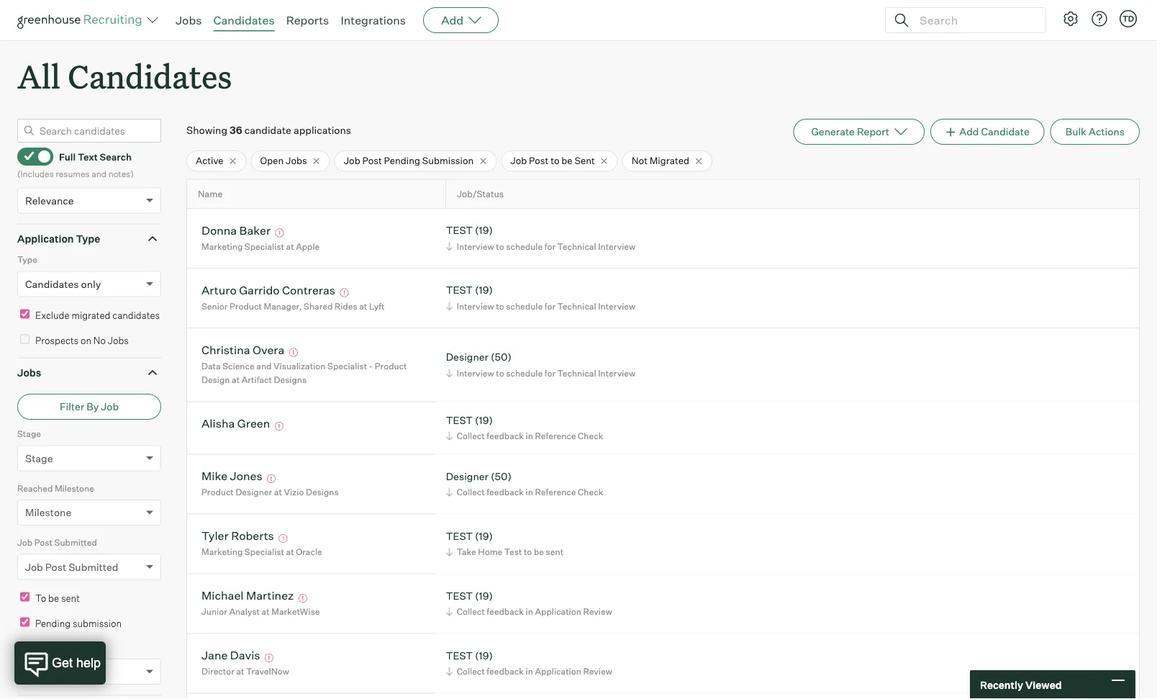 Task type: locate. For each thing, give the bounding box(es) containing it.
to inside designer (50) interview to schedule for technical interview
[[496, 367, 504, 378]]

test (19) interview to schedule for technical interview
[[446, 224, 636, 252], [446, 284, 636, 311]]

job post submitted up to be sent on the left bottom of the page
[[25, 561, 118, 573]]

0 vertical spatial reference
[[535, 431, 576, 441]]

pending down to be sent on the left bottom of the page
[[35, 617, 71, 629]]

1 vertical spatial test (19) interview to schedule for technical interview
[[446, 284, 636, 311]]

alisha green
[[202, 416, 270, 431]]

product down mike
[[202, 487, 234, 498]]

report
[[857, 125, 890, 138]]

milestone down reached milestone
[[25, 506, 71, 519]]

apple
[[296, 241, 320, 252]]

specialist for tyler roberts
[[245, 547, 284, 557]]

on
[[81, 335, 91, 346]]

to
[[551, 155, 560, 166], [496, 241, 504, 252], [496, 301, 504, 311], [496, 367, 504, 378], [524, 547, 532, 557]]

0 vertical spatial add
[[441, 13, 464, 27]]

4 test from the top
[[446, 530, 473, 542]]

2 vertical spatial candidates
[[25, 278, 79, 290]]

1 horizontal spatial form
[[65, 665, 89, 678]]

interview to schedule for technical interview link for donna baker
[[444, 240, 639, 253]]

2 collect feedback in application review link from the top
[[444, 665, 616, 678]]

1 vertical spatial marketing
[[202, 547, 243, 557]]

1 vertical spatial collect feedback in application review link
[[444, 665, 616, 678]]

job post submitted
[[17, 537, 97, 548], [25, 561, 118, 573]]

3 for from the top
[[545, 367, 556, 378]]

arturo garrido contreras has been in technical interview for more than 14 days image
[[338, 288, 351, 297]]

candidates only option
[[25, 278, 101, 290]]

1 test (19) collect feedback in application review from the top
[[446, 589, 613, 617]]

technical inside designer (50) interview to schedule for technical interview
[[558, 367, 597, 378]]

artifact
[[242, 374, 272, 385]]

post
[[362, 155, 382, 166], [529, 155, 549, 166], [34, 537, 53, 548], [45, 561, 66, 573]]

2 reference from the top
[[535, 487, 576, 498]]

check inside test (19) collect feedback in reference check
[[578, 431, 604, 441]]

Search text field
[[916, 10, 1033, 31]]

1 vertical spatial be
[[534, 547, 544, 557]]

0 horizontal spatial type
[[17, 254, 37, 265]]

at down davis
[[236, 666, 244, 677]]

1 vertical spatial technical
[[558, 301, 597, 311]]

candidates inside type element
[[25, 278, 79, 290]]

michael martinez
[[202, 588, 294, 603]]

td
[[1123, 14, 1135, 23]]

0 vertical spatial collect feedback in reference check link
[[444, 429, 607, 443]]

visualization
[[274, 360, 326, 371]]

specialist left '-'
[[328, 360, 367, 371]]

and down text
[[92, 168, 107, 179]]

candidates right jobs link
[[213, 13, 275, 27]]

be
[[562, 155, 573, 166], [534, 547, 544, 557], [48, 592, 59, 604]]

1 interview to schedule for technical interview link from the top
[[444, 240, 639, 253]]

(19)
[[475, 224, 493, 237], [475, 284, 493, 296], [475, 414, 493, 426], [475, 530, 493, 542], [475, 589, 493, 602], [475, 649, 493, 662]]

in inside test (19) collect feedback in reference check
[[526, 431, 533, 441]]

submitted down reached milestone element
[[54, 537, 97, 548]]

test inside test (19) take home test to be sent
[[446, 530, 473, 542]]

2 for from the top
[[545, 301, 556, 311]]

collect for collect feedback in application review link corresponding to martinez
[[457, 606, 485, 617]]

exclude migrated candidates
[[35, 309, 160, 321]]

marketing for donna
[[202, 241, 243, 252]]

search
[[100, 151, 132, 162]]

interview to schedule for technical interview link for arturo garrido contreras
[[444, 299, 639, 313]]

0 vertical spatial check
[[578, 431, 604, 441]]

alisha
[[202, 416, 235, 431]]

1 (19) from the top
[[475, 224, 493, 237]]

2 vertical spatial for
[[545, 367, 556, 378]]

donna baker has been in technical interview for more than 14 days image
[[273, 229, 286, 237]]

job post submitted down reached milestone element
[[17, 537, 97, 548]]

1 vertical spatial pending
[[35, 617, 71, 629]]

1 vertical spatial specialist
[[328, 360, 367, 371]]

(50) inside designer (50) interview to schedule for technical interview
[[491, 351, 512, 363]]

to right the test
[[524, 547, 532, 557]]

specialist for donna baker
[[245, 241, 284, 252]]

mike jones link
[[202, 469, 263, 485]]

2 horizontal spatial be
[[562, 155, 573, 166]]

0 vertical spatial pending
[[384, 155, 420, 166]]

contreras
[[282, 283, 336, 297]]

test inside test (19) collect feedback in reference check
[[446, 414, 473, 426]]

type down the application type
[[17, 254, 37, 265]]

only
[[81, 278, 101, 290]]

3 test from the top
[[446, 414, 473, 426]]

1 vertical spatial review
[[583, 666, 613, 677]]

to
[[35, 592, 46, 604]]

0 vertical spatial test (19) collect feedback in application review
[[446, 589, 613, 617]]

0 vertical spatial for
[[545, 241, 556, 252]]

interview
[[457, 241, 494, 252], [598, 241, 636, 252], [457, 301, 494, 311], [598, 301, 636, 311], [457, 367, 494, 378], [598, 367, 636, 378]]

1 (50) from the top
[[491, 351, 512, 363]]

5 (19) from the top
[[475, 589, 493, 602]]

1 horizontal spatial type
[[76, 232, 100, 245]]

Pending submission checkbox
[[20, 617, 30, 627]]

0 vertical spatial marketing
[[202, 241, 243, 252]]

designs down visualization
[[274, 374, 307, 385]]

schedule for arturo garrido contreras
[[506, 301, 543, 311]]

pending left submission
[[384, 155, 420, 166]]

for inside designer (50) interview to schedule for technical interview
[[545, 367, 556, 378]]

technical for arturo garrido contreras
[[558, 301, 597, 311]]

1 technical from the top
[[558, 241, 597, 252]]

2 test (19) interview to schedule for technical interview from the top
[[446, 284, 636, 311]]

marketing down donna
[[202, 241, 243, 252]]

0 vertical spatial submitted
[[54, 537, 97, 548]]

2 interview to schedule for technical interview link from the top
[[444, 299, 639, 313]]

donna baker link
[[202, 223, 271, 240]]

1 horizontal spatial add
[[960, 125, 979, 138]]

2 vertical spatial interview to schedule for technical interview link
[[444, 366, 639, 380]]

1 vertical spatial reference
[[535, 487, 576, 498]]

feedback inside test (19) collect feedback in reference check
[[487, 431, 524, 441]]

3 (19) from the top
[[475, 414, 493, 426]]

0 vertical spatial milestone
[[55, 483, 94, 494]]

marketing down tyler
[[202, 547, 243, 557]]

data science and visualization specialist - product design at artifact designs
[[202, 360, 407, 385]]

1 vertical spatial (50)
[[491, 470, 512, 482]]

2 vertical spatial product
[[202, 487, 234, 498]]

full text search (includes resumes and notes)
[[17, 151, 134, 179]]

0 vertical spatial test (19) interview to schedule for technical interview
[[446, 224, 636, 252]]

garrido
[[239, 283, 280, 297]]

1 schedule from the top
[[506, 241, 543, 252]]

at down martinez
[[262, 606, 270, 617]]

1 vertical spatial schedule
[[506, 301, 543, 311]]

2 test from the top
[[446, 284, 473, 296]]

designs right vizio
[[306, 487, 339, 498]]

specialist
[[245, 241, 284, 252], [328, 360, 367, 371], [245, 547, 284, 557]]

oracle
[[296, 547, 322, 557]]

1 collect feedback in reference check link from the top
[[444, 429, 607, 443]]

rides
[[335, 301, 358, 311]]

add for add candidate
[[960, 125, 979, 138]]

design
[[202, 374, 230, 385]]

1 vertical spatial add
[[960, 125, 979, 138]]

3 interview to schedule for technical interview link from the top
[[444, 366, 639, 380]]

2 collect feedback in reference check link from the top
[[444, 485, 607, 499]]

reached milestone element
[[17, 481, 161, 536]]

baker
[[239, 223, 271, 237]]

notes)
[[108, 168, 134, 179]]

in inside 'designer (50) collect feedback in reference check'
[[526, 487, 533, 498]]

name
[[198, 188, 223, 200]]

1 vertical spatial candidates
[[68, 55, 232, 97]]

in for collect feedback in application review link corresponding to martinez
[[526, 606, 533, 617]]

1 vertical spatial interview to schedule for technical interview link
[[444, 299, 639, 313]]

1 vertical spatial type
[[17, 254, 37, 265]]

be right the test
[[534, 547, 544, 557]]

1 vertical spatial collect feedback in reference check link
[[444, 485, 607, 499]]

candidates
[[113, 309, 160, 321]]

to up test (19) collect feedback in reference check
[[496, 367, 504, 378]]

viewed
[[1026, 678, 1062, 691]]

-
[[369, 360, 373, 371]]

reference inside test (19) collect feedback in reference check
[[535, 431, 576, 441]]

test for tyler roberts
[[446, 530, 473, 542]]

job
[[344, 155, 360, 166], [511, 155, 527, 166], [101, 400, 119, 413], [17, 537, 33, 548], [25, 561, 43, 573]]

(19) for donna baker
[[475, 224, 493, 237]]

form down pending submission option
[[17, 642, 38, 653]]

3 technical from the top
[[558, 367, 597, 378]]

2 feedback from the top
[[487, 487, 524, 498]]

1 for from the top
[[545, 241, 556, 252]]

1 vertical spatial for
[[545, 301, 556, 311]]

job inside filter by job "button"
[[101, 400, 119, 413]]

designer for mike jones
[[446, 470, 489, 482]]

tyler roberts
[[202, 529, 274, 543]]

td button
[[1120, 10, 1137, 27]]

for for arturo garrido contreras
[[545, 301, 556, 311]]

1 collect feedback in application review link from the top
[[444, 605, 616, 619]]

schedule inside designer (50) interview to schedule for technical interview
[[506, 367, 543, 378]]

0 vertical spatial designer
[[446, 351, 489, 363]]

job post submitted element
[[17, 536, 161, 590]]

collect inside test (19) collect feedback in reference check
[[457, 431, 485, 441]]

add inside popup button
[[441, 13, 464, 27]]

2 check from the top
[[578, 487, 604, 498]]

1 feedback from the top
[[487, 431, 524, 441]]

jobs right no
[[108, 335, 129, 346]]

1 test (19) interview to schedule for technical interview from the top
[[446, 224, 636, 252]]

3 collect from the top
[[457, 606, 485, 617]]

candidates down jobs link
[[68, 55, 232, 97]]

marketing for tyler
[[202, 547, 243, 557]]

migrated
[[650, 155, 690, 166]]

be right to
[[48, 592, 59, 604]]

candidates only
[[25, 278, 101, 290]]

checkmark image
[[24, 151, 35, 161]]

1 collect from the top
[[457, 431, 485, 441]]

to down job/status
[[496, 241, 504, 252]]

0 horizontal spatial form
[[17, 642, 38, 653]]

take
[[457, 547, 476, 557]]

(19) inside test (19) take home test to be sent
[[475, 530, 493, 542]]

1 horizontal spatial sent
[[546, 547, 564, 557]]

filter by job
[[60, 400, 119, 413]]

2 technical from the top
[[558, 301, 597, 311]]

1 marketing from the top
[[202, 241, 243, 252]]

pending
[[384, 155, 420, 166], [35, 617, 71, 629]]

test
[[446, 224, 473, 237], [446, 284, 473, 296], [446, 414, 473, 426], [446, 530, 473, 542], [446, 589, 473, 602], [446, 649, 473, 662]]

0 vertical spatial application
[[17, 232, 74, 245]]

collect
[[457, 431, 485, 441], [457, 487, 485, 498], [457, 606, 485, 617], [457, 666, 485, 677]]

1 vertical spatial test (19) collect feedback in application review
[[446, 649, 613, 677]]

select
[[25, 665, 55, 678]]

reports link
[[286, 13, 329, 27]]

0 horizontal spatial be
[[48, 592, 59, 604]]

sent right the test
[[546, 547, 564, 557]]

1 vertical spatial designs
[[306, 487, 339, 498]]

tyler
[[202, 529, 229, 543]]

product right '-'
[[375, 360, 407, 371]]

and up artifact
[[256, 360, 272, 371]]

test (19) collect feedback in application review
[[446, 589, 613, 617], [446, 649, 613, 677]]

senior product manager, shared rides at lyft
[[202, 301, 385, 311]]

0 vertical spatial specialist
[[245, 241, 284, 252]]

0 vertical spatial (50)
[[491, 351, 512, 363]]

relevance option
[[25, 194, 74, 207]]

designer for christina overa
[[446, 351, 489, 363]]

marketing
[[202, 241, 243, 252], [202, 547, 243, 557]]

interview to schedule for technical interview link for christina overa
[[444, 366, 639, 380]]

sent up pending submission
[[61, 592, 80, 604]]

2 vertical spatial technical
[[558, 367, 597, 378]]

1 horizontal spatial be
[[534, 547, 544, 557]]

1 vertical spatial submitted
[[69, 561, 118, 573]]

2 review from the top
[[583, 666, 613, 677]]

configure image
[[1063, 10, 1080, 27]]

filter
[[60, 400, 84, 413]]

technical for christina overa
[[558, 367, 597, 378]]

1 vertical spatial product
[[375, 360, 407, 371]]

at left lyft
[[359, 301, 367, 311]]

submitted up to be sent on the left bottom of the page
[[69, 561, 118, 573]]

designer inside 'designer (50) collect feedback in reference check'
[[446, 470, 489, 482]]

0 horizontal spatial sent
[[61, 592, 80, 604]]

candidates up the exclude at the left of the page
[[25, 278, 79, 290]]

2 schedule from the top
[[506, 301, 543, 311]]

form right a
[[65, 665, 89, 678]]

0 vertical spatial review
[[583, 606, 613, 617]]

form
[[17, 642, 38, 653], [65, 665, 89, 678]]

collect feedback in reference check link up test (19) take home test to be sent
[[444, 485, 607, 499]]

form element
[[17, 641, 161, 695]]

all candidates
[[17, 55, 232, 97]]

collect feedback in application review link for davis
[[444, 665, 616, 678]]

open
[[260, 155, 284, 166]]

5 test from the top
[[446, 589, 473, 602]]

0 vertical spatial schedule
[[506, 241, 543, 252]]

migrated
[[72, 309, 110, 321]]

reference up 'designer (50) collect feedback in reference check'
[[535, 431, 576, 441]]

reference
[[535, 431, 576, 441], [535, 487, 576, 498]]

collect inside 'designer (50) collect feedback in reference check'
[[457, 487, 485, 498]]

arturo garrido contreras link
[[202, 283, 336, 299]]

collect feedback in application review link for martinez
[[444, 605, 616, 619]]

1 vertical spatial designer
[[446, 470, 489, 482]]

reference inside 'designer (50) collect feedback in reference check'
[[535, 487, 576, 498]]

1 in from the top
[[526, 431, 533, 441]]

reference for (19)
[[535, 431, 576, 441]]

be left the sent at the top
[[562, 155, 573, 166]]

specialist down baker
[[245, 241, 284, 252]]

bulk
[[1066, 125, 1087, 138]]

1 horizontal spatial and
[[256, 360, 272, 371]]

(50)
[[491, 351, 512, 363], [491, 470, 512, 482]]

0 vertical spatial collect feedback in application review link
[[444, 605, 616, 619]]

filter by job button
[[17, 394, 161, 420]]

to up designer (50) interview to schedule for technical interview
[[496, 301, 504, 311]]

to left the sent at the top
[[551, 155, 560, 166]]

2 test (19) collect feedback in application review from the top
[[446, 649, 613, 677]]

4 (19) from the top
[[475, 530, 493, 542]]

reference down test (19) collect feedback in reference check
[[535, 487, 576, 498]]

0 vertical spatial sent
[[546, 547, 564, 557]]

sent inside test (19) take home test to be sent
[[546, 547, 564, 557]]

tyler roberts link
[[202, 529, 274, 545]]

3 schedule from the top
[[506, 367, 543, 378]]

not
[[632, 155, 648, 166]]

0 horizontal spatial add
[[441, 13, 464, 27]]

2 in from the top
[[526, 487, 533, 498]]

2 marketing from the top
[[202, 547, 243, 557]]

milestone down stage element
[[55, 483, 94, 494]]

2 (50) from the top
[[491, 470, 512, 482]]

designer inside designer (50) interview to schedule for technical interview
[[446, 351, 489, 363]]

christina overa has been in technical interview for more than 14 days image
[[287, 348, 300, 357]]

2 vertical spatial specialist
[[245, 547, 284, 557]]

check for (19)
[[578, 431, 604, 441]]

2 vertical spatial schedule
[[506, 367, 543, 378]]

type up type element
[[76, 232, 100, 245]]

Search candidates field
[[17, 119, 161, 143]]

add
[[441, 13, 464, 27], [960, 125, 979, 138]]

0 vertical spatial and
[[92, 168, 107, 179]]

1 vertical spatial and
[[256, 360, 272, 371]]

3 in from the top
[[526, 606, 533, 617]]

0 horizontal spatial and
[[92, 168, 107, 179]]

1 vertical spatial application
[[535, 606, 582, 617]]

0 vertical spatial technical
[[558, 241, 597, 252]]

(50) inside 'designer (50) collect feedback in reference check'
[[491, 470, 512, 482]]

0 vertical spatial designs
[[274, 374, 307, 385]]

(19) for michael martinez
[[475, 589, 493, 602]]

pending submission
[[35, 617, 122, 629]]

1 vertical spatial check
[[578, 487, 604, 498]]

candidate
[[982, 125, 1030, 138]]

interview to schedule for technical interview link
[[444, 240, 639, 253], [444, 299, 639, 313], [444, 366, 639, 380]]

2 collect from the top
[[457, 487, 485, 498]]

check inside 'designer (50) collect feedback in reference check'
[[578, 487, 604, 498]]

tyler roberts has been in take home test for more than 7 days image
[[277, 534, 290, 543]]

home
[[478, 547, 503, 557]]

0 vertical spatial candidates
[[213, 13, 275, 27]]

0 vertical spatial type
[[76, 232, 100, 245]]

1 vertical spatial milestone
[[25, 506, 71, 519]]

specialist down roberts
[[245, 547, 284, 557]]

at down donna baker has been in technical interview for more than 14 days image
[[286, 241, 294, 252]]

0 vertical spatial job post submitted
[[17, 537, 97, 548]]

1 check from the top
[[578, 431, 604, 441]]

to for christina overa
[[496, 367, 504, 378]]

1 test from the top
[[446, 224, 473, 237]]

(19) for arturo garrido contreras
[[475, 284, 493, 296]]

at down science on the bottom
[[232, 374, 240, 385]]

1 reference from the top
[[535, 431, 576, 441]]

submitted
[[54, 537, 97, 548], [69, 561, 118, 573]]

0 vertical spatial interview to schedule for technical interview link
[[444, 240, 639, 253]]

showing
[[186, 124, 228, 137]]

2 (19) from the top
[[475, 284, 493, 296]]

open jobs
[[260, 155, 307, 166]]

collect feedback in reference check link up 'designer (50) collect feedback in reference check'
[[444, 429, 607, 443]]

product down garrido
[[230, 301, 262, 311]]

in
[[526, 431, 533, 441], [526, 487, 533, 498], [526, 606, 533, 617], [526, 666, 533, 677]]

milestone
[[55, 483, 94, 494], [25, 506, 71, 519]]



Task type: describe. For each thing, give the bounding box(es) containing it.
1 vertical spatial form
[[65, 665, 89, 678]]

(50) for overa
[[491, 351, 512, 363]]

in for 'collect feedback in reference check' 'link' associated with (19)
[[526, 431, 533, 441]]

active
[[196, 155, 224, 166]]

add for add
[[441, 13, 464, 27]]

jane davis
[[202, 648, 260, 662]]

check for (50)
[[578, 487, 604, 498]]

and inside the data science and visualization specialist - product design at artifact designs
[[256, 360, 272, 371]]

reference for (50)
[[535, 487, 576, 498]]

overa
[[253, 342, 285, 357]]

by
[[87, 400, 99, 413]]

not migrated
[[632, 155, 690, 166]]

to for donna baker
[[496, 241, 504, 252]]

science
[[223, 360, 255, 371]]

1 horizontal spatial pending
[[384, 155, 420, 166]]

jobs down the prospects on no jobs option
[[17, 366, 41, 379]]

product inside the data science and visualization specialist - product design at artifact designs
[[375, 360, 407, 371]]

recently
[[981, 678, 1024, 691]]

resumes
[[56, 168, 90, 179]]

marketwise
[[272, 606, 320, 617]]

schedule for donna baker
[[506, 241, 543, 252]]

Exclude migrated candidates checkbox
[[20, 309, 30, 319]]

test (19) collect feedback in reference check
[[446, 414, 604, 441]]

feedback inside 'designer (50) collect feedback in reference check'
[[487, 487, 524, 498]]

generate report
[[812, 125, 890, 138]]

all
[[17, 55, 60, 97]]

product designer at vizio designs
[[202, 487, 339, 498]]

to be sent
[[35, 592, 80, 604]]

test (19) interview to schedule for technical interview for arturo garrido contreras
[[446, 284, 636, 311]]

specialist inside the data science and visualization specialist - product design at artifact designs
[[328, 360, 367, 371]]

take home test to be sent link
[[444, 545, 567, 559]]

to inside test (19) take home test to be sent
[[524, 547, 532, 557]]

0 vertical spatial product
[[230, 301, 262, 311]]

reached milestone
[[17, 483, 94, 494]]

test
[[505, 547, 522, 557]]

1 vertical spatial stage
[[25, 452, 53, 464]]

schedule for christina overa
[[506, 367, 543, 378]]

prospects on no jobs
[[35, 335, 129, 346]]

reached
[[17, 483, 53, 494]]

(19) for tyler roberts
[[475, 530, 493, 542]]

integrations
[[341, 13, 406, 27]]

for for donna baker
[[545, 241, 556, 252]]

integrations link
[[341, 13, 406, 27]]

travelnow
[[246, 666, 289, 677]]

lyft
[[369, 301, 385, 311]]

christina overa link
[[202, 342, 285, 359]]

in for (50)'s 'collect feedback in reference check' 'link'
[[526, 487, 533, 498]]

0 vertical spatial be
[[562, 155, 573, 166]]

candidates link
[[213, 13, 275, 27]]

4 in from the top
[[526, 666, 533, 677]]

(19) inside test (19) collect feedback in reference check
[[475, 414, 493, 426]]

jane davis has been in application review for more than 5 days image
[[263, 654, 276, 662]]

generate
[[812, 125, 855, 138]]

donna
[[202, 223, 237, 237]]

donna baker
[[202, 223, 271, 237]]

bulk actions
[[1066, 125, 1125, 138]]

collect feedback in reference check link for (50)
[[444, 485, 607, 499]]

jane
[[202, 648, 228, 662]]

and inside full text search (includes resumes and notes)
[[92, 168, 107, 179]]

test for donna baker
[[446, 224, 473, 237]]

job post to be sent
[[511, 155, 595, 166]]

job post pending submission
[[344, 155, 474, 166]]

for for christina overa
[[545, 367, 556, 378]]

marketing specialist at oracle
[[202, 547, 322, 557]]

michael martinez link
[[202, 588, 294, 605]]

exclude
[[35, 309, 70, 321]]

be inside test (19) take home test to be sent
[[534, 547, 544, 557]]

mike
[[202, 469, 228, 483]]

davis
[[230, 648, 260, 662]]

candidate reports are now available! apply filters and select "view in app" element
[[794, 119, 925, 145]]

6 test from the top
[[446, 649, 473, 662]]

collect for 'collect feedback in reference check' 'link' associated with (19)
[[457, 431, 485, 441]]

technical for donna baker
[[558, 241, 597, 252]]

bulk actions link
[[1051, 119, 1140, 145]]

jobs left candidates link on the top
[[176, 13, 202, 27]]

test (19) interview to schedule for technical interview for donna baker
[[446, 224, 636, 252]]

christina
[[202, 342, 250, 357]]

submission
[[422, 155, 474, 166]]

collect for (50)'s 'collect feedback in reference check' 'link'
[[457, 487, 485, 498]]

2 vertical spatial designer
[[236, 487, 272, 498]]

showing 36 candidate applications
[[186, 124, 351, 137]]

michael martinez has been in application review for more than 5 days image
[[296, 594, 309, 603]]

add button
[[423, 7, 499, 33]]

relevance
[[25, 194, 74, 207]]

add candidate
[[960, 125, 1030, 138]]

test (19) take home test to be sent
[[446, 530, 564, 557]]

alisha green has been in reference check for more than 10 days image
[[273, 422, 286, 431]]

jones
[[230, 469, 263, 483]]

4 collect from the top
[[457, 666, 485, 677]]

td button
[[1117, 7, 1140, 30]]

shared
[[304, 301, 333, 311]]

2 vertical spatial application
[[535, 666, 582, 677]]

4 feedback from the top
[[487, 666, 524, 677]]

greenhouse recruiting image
[[17, 12, 147, 29]]

Prospects on No Jobs checkbox
[[20, 335, 30, 344]]

jane davis link
[[202, 648, 260, 665]]

at inside the data science and visualization specialist - product design at artifact designs
[[232, 374, 240, 385]]

1 vertical spatial sent
[[61, 592, 80, 604]]

job/status
[[457, 188, 504, 200]]

6 (19) from the top
[[475, 649, 493, 662]]

to for arturo garrido contreras
[[496, 301, 504, 311]]

christina overa
[[202, 342, 285, 357]]

candidates for candidates only
[[25, 278, 79, 290]]

data
[[202, 360, 221, 371]]

0 vertical spatial stage
[[17, 428, 41, 439]]

designer (50) collect feedback in reference check
[[446, 470, 604, 498]]

1 review from the top
[[583, 606, 613, 617]]

2 vertical spatial be
[[48, 592, 59, 604]]

1 vertical spatial job post submitted
[[25, 561, 118, 573]]

0 vertical spatial form
[[17, 642, 38, 653]]

generate report button
[[794, 119, 925, 145]]

designs inside the data science and visualization specialist - product design at artifact designs
[[274, 374, 307, 385]]

manager,
[[264, 301, 302, 311]]

a
[[57, 665, 63, 678]]

green
[[237, 416, 270, 431]]

stage element
[[17, 427, 161, 481]]

36
[[230, 124, 242, 137]]

at down tyler roberts has been in take home test for more than 7 days image
[[286, 547, 294, 557]]

mike jones
[[202, 469, 263, 483]]

test for arturo garrido contreras
[[446, 284, 473, 296]]

3 feedback from the top
[[487, 606, 524, 617]]

select a form
[[25, 665, 89, 678]]

mike jones has been in reference check for more than 10 days image
[[265, 475, 278, 483]]

applications
[[294, 124, 351, 137]]

collect feedback in reference check link for (19)
[[444, 429, 607, 443]]

jobs right open
[[286, 155, 307, 166]]

candidates for candidates
[[213, 13, 275, 27]]

at down mike jones has been in reference check for more than 10 days icon
[[274, 487, 282, 498]]

reports
[[286, 13, 329, 27]]

type element
[[17, 253, 161, 307]]

To be sent checkbox
[[20, 592, 30, 602]]

junior
[[202, 606, 227, 617]]

junior analyst at marketwise
[[202, 606, 320, 617]]

0 horizontal spatial pending
[[35, 617, 71, 629]]

(50) for jones
[[491, 470, 512, 482]]

add candidate link
[[931, 119, 1045, 145]]

test for michael martinez
[[446, 589, 473, 602]]

director at travelnow
[[202, 666, 289, 677]]



Task type: vqa. For each thing, say whether or not it's contained in the screenshot.
Filter By Job
yes



